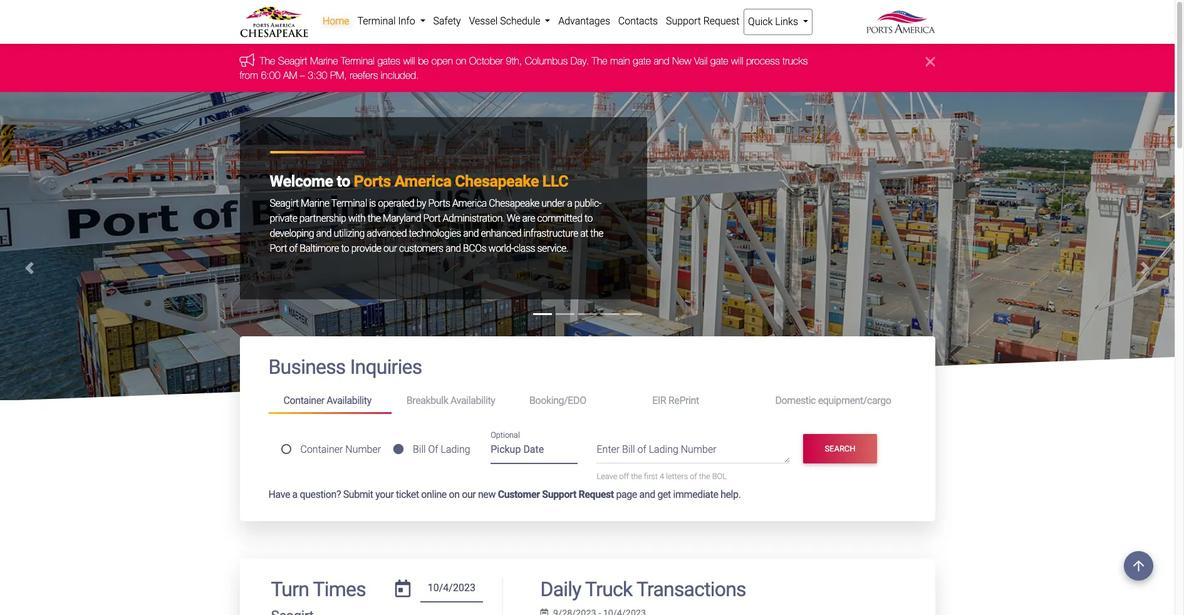 Task type: describe. For each thing, give the bounding box(es) containing it.
chesapeake inside seagirt marine terminal is operated by ports america chesapeake under a public- private partnership with the maryland port administration.                         we are committed to developing and utilizing advanced technologies and enhanced infrastructure at the port of baltimore to provide                         our customers and bcos world-class service.
[[489, 197, 539, 209]]

terminals
[[270, 224, 308, 236]]

committed
[[537, 212, 582, 224]]

2 vertical spatial a
[[292, 489, 298, 501]]

info
[[398, 15, 415, 27]]

1 gate from the left
[[633, 55, 651, 67]]

economic impact
[[270, 154, 388, 172]]

provide
[[351, 242, 381, 254]]

service.
[[537, 242, 568, 254]]

baltimore inside seagirt marine terminal is operated by ports america chesapeake under a public- private partnership with the maryland port administration.                         we are committed to developing and utilizing advanced technologies and enhanced infrastructure at the port of baltimore to provide                         our customers and bcos world-class service.
[[300, 242, 339, 254]]

domestic equipment/cargo link
[[760, 389, 906, 412]]

help.
[[721, 489, 741, 501]]

new
[[672, 55, 691, 67]]

1 horizontal spatial number
[[681, 444, 716, 456]]

letters
[[666, 472, 688, 481]]

included.
[[381, 69, 419, 81]]

2 in from the left
[[420, 194, 427, 206]]

than
[[294, 194, 312, 206]]

–
[[300, 69, 305, 81]]

off
[[619, 472, 629, 481]]

bullhorn image
[[240, 54, 260, 68]]

and left bcos
[[445, 242, 461, 254]]

growth
[[516, 194, 545, 206]]

of
[[428, 443, 438, 455]]

terminal info link
[[353, 9, 429, 34]]

terminal info
[[357, 15, 418, 27]]

customer support request link
[[498, 489, 614, 501]]

container number
[[300, 443, 381, 455]]

first
[[644, 472, 658, 481]]

of right one
[[482, 209, 490, 221]]

page
[[616, 489, 637, 501]]

vail
[[694, 55, 708, 67]]

am
[[283, 69, 297, 81]]

go to top image
[[1124, 551, 1153, 581]]

0 vertical spatial chesapeake
[[455, 172, 539, 190]]

question?
[[300, 489, 341, 501]]

world-
[[488, 242, 514, 254]]

our inside main content
[[462, 489, 476, 501]]

bcos
[[463, 242, 486, 254]]

infrastructure
[[523, 227, 578, 239]]

and inside main content
[[639, 489, 655, 501]]

0 vertical spatial port
[[423, 212, 441, 224]]

of up rate
[[555, 179, 563, 191]]

submit
[[343, 489, 373, 501]]

2 gate from the left
[[710, 55, 728, 67]]

from
[[240, 69, 258, 81]]

0 horizontal spatial an
[[311, 209, 322, 221]]

record
[[527, 179, 553, 191]]

america inside seagirt marine terminal is operated by ports america chesapeake under a public- private partnership with the maryland port administration.                         we are committed to developing and utilizing advanced technologies and enhanced infrastructure at the port of baltimore to provide                         our customers and bcos world-class service.
[[452, 197, 487, 209]]

our inside seagirt marine terminal is operated by ports america chesapeake under a public- private partnership with the maryland port administration.                         we are committed to developing and utilizing advanced technologies and enhanced infrastructure at the port of baltimore to provide                         our customers and bcos world-class service.
[[383, 242, 397, 254]]

fastest
[[507, 209, 536, 221]]

0 vertical spatial to
[[337, 172, 350, 190]]

administration.
[[443, 212, 505, 224]]

and inside ports america chesapeake's seagirt marine terminal has set a record of handling more than 1 million teu in baltimore in 2018,                         with an annual growth rate of 5 percent. achieving an average of 37 moves per hour, it is one of the fastest and most efficient terminals on the u.s. east coast.
[[538, 209, 553, 221]]

Enter Bill of Lading Number text field
[[597, 442, 790, 464]]

domestic equipment/cargo
[[775, 395, 891, 407]]

developing
[[270, 227, 314, 239]]

most
[[555, 209, 577, 221]]

terminal inside ports america chesapeake's seagirt marine terminal has set a record of handling more than 1 million teu in baltimore in 2018,                         with an annual growth rate of 5 percent. achieving an average of 37 moves per hour, it is one of the fastest and most efficient terminals on the u.s. east coast.
[[450, 179, 486, 191]]

coast.
[[376, 224, 403, 236]]

quick links link
[[744, 9, 813, 35]]

safety
[[433, 15, 461, 27]]

class
[[514, 242, 535, 254]]

container availability link
[[268, 389, 391, 414]]

support inside support request link
[[666, 15, 701, 27]]

quick
[[748, 16, 773, 28]]

booking/edo link
[[514, 389, 637, 412]]

3:30
[[308, 69, 327, 81]]

baltimore inside ports america chesapeake's seagirt marine terminal has set a record of handling more than 1 million teu in baltimore in 2018,                         with an annual growth rate of 5 percent. achieving an average of 37 moves per hour, it is one of the fastest and most efficient terminals on the u.s. east coast.
[[379, 194, 418, 206]]

business inquiries
[[268, 355, 422, 379]]

we
[[507, 212, 520, 224]]

the down annual
[[492, 209, 505, 221]]

6:00
[[261, 69, 280, 81]]

vessel schedule link
[[465, 9, 554, 34]]

has
[[488, 179, 503, 191]]

of up first
[[637, 444, 646, 456]]

availability for breakbulk availability
[[450, 395, 495, 407]]

are
[[522, 212, 535, 224]]

safety link
[[429, 9, 465, 34]]

hour,
[[427, 209, 446, 221]]

a inside ports america chesapeake's seagirt marine terminal has set a record of handling more than 1 million teu in baltimore in 2018,                         with an annual growth rate of 5 percent. achieving an average of 37 moves per hour, it is one of the fastest and most efficient terminals on the u.s. east coast.
[[520, 179, 525, 191]]

and down partnership
[[316, 227, 332, 239]]

of right letters
[[690, 472, 697, 481]]

seagirt inside the seagirt marine terminal gates will be open on october 9th, columbus day. the main gate and new vail gate will process trucks from 6:00 am – 3:30 pm, reefers included.
[[278, 55, 307, 67]]

more
[[270, 194, 291, 206]]

0 horizontal spatial bill
[[413, 443, 426, 455]]

america inside ports america chesapeake's seagirt marine terminal has set a record of handling more than 1 million teu in baltimore in 2018,                         with an annual growth rate of 5 percent. achieving an average of 37 moves per hour, it is one of the fastest and most efficient terminals on the u.s. east coast.
[[294, 179, 328, 191]]

is inside ports america chesapeake's seagirt marine terminal has set a record of handling more than 1 million teu in baltimore in 2018,                         with an annual growth rate of 5 percent. achieving an average of 37 moves per hour, it is one of the fastest and most efficient terminals on the u.s. east coast.
[[455, 209, 462, 221]]

customers
[[399, 242, 443, 254]]

million
[[321, 194, 348, 206]]

chesapeake's
[[330, 179, 386, 191]]

main content containing business inquiries
[[230, 337, 944, 615]]

reefers
[[350, 69, 378, 81]]

the up advanced
[[368, 212, 381, 224]]

one
[[464, 209, 480, 221]]

4
[[660, 472, 664, 481]]

leave
[[597, 472, 617, 481]]

2 vertical spatial on
[[449, 489, 460, 501]]

east
[[356, 224, 374, 236]]

average
[[324, 209, 356, 221]]

0 horizontal spatial lading
[[441, 443, 470, 455]]

annual
[[486, 194, 514, 206]]

on inside the seagirt marine terminal gates will be open on october 9th, columbus day. the main gate and new vail gate will process trucks from 6:00 am – 3:30 pm, reefers included.
[[456, 55, 466, 67]]

llc
[[542, 172, 568, 190]]

read more
[[304, 261, 345, 270]]

the seagirt marine terminal gates will be open on october 9th, columbus day. the main gate and new vail gate will process trucks from 6:00 am – 3:30 pm, reefers included. link
[[240, 55, 808, 81]]

handling
[[565, 179, 600, 191]]

ports america chesapeake's seagirt marine terminal has set a record of handling more than 1 million teu in baltimore in 2018,                         with an annual growth rate of 5 percent. achieving an average of 37 moves per hour, it is one of the fastest and most efficient terminals on the u.s. east coast.
[[270, 179, 615, 236]]

read
[[304, 261, 323, 270]]

the left bol
[[699, 472, 710, 481]]

welcome
[[270, 172, 333, 190]]

immediate
[[673, 489, 718, 501]]

support request
[[666, 15, 740, 27]]

at
[[580, 227, 588, 239]]

1 will from the left
[[403, 55, 415, 67]]

booking/edo
[[529, 395, 586, 407]]

1 horizontal spatial ports
[[354, 172, 391, 190]]

customer
[[498, 489, 540, 501]]

availability for container availability
[[327, 395, 371, 407]]



Task type: locate. For each thing, give the bounding box(es) containing it.
1 horizontal spatial gate
[[710, 55, 728, 67]]

1 horizontal spatial will
[[731, 55, 743, 67]]

1 the from the left
[[260, 55, 275, 67]]

1 vertical spatial marine
[[419, 179, 448, 191]]

of left 37
[[358, 209, 367, 221]]

america
[[395, 172, 451, 190], [294, 179, 328, 191], [452, 197, 487, 209]]

2 the from the left
[[592, 55, 607, 67]]

enter
[[597, 444, 620, 456]]

home
[[323, 15, 349, 27]]

1 availability from the left
[[327, 395, 371, 407]]

october
[[469, 55, 503, 67]]

ports
[[354, 172, 391, 190], [270, 179, 292, 191], [428, 197, 450, 209]]

container availability
[[284, 395, 371, 407]]

0 horizontal spatial availability
[[327, 395, 371, 407]]

a
[[520, 179, 525, 191], [567, 197, 572, 209], [292, 489, 298, 501]]

0 vertical spatial an
[[474, 194, 484, 206]]

with up utilizing
[[348, 212, 365, 224]]

0 horizontal spatial our
[[383, 242, 397, 254]]

gate right vail
[[710, 55, 728, 67]]

terminal up reefers
[[341, 55, 375, 67]]

support right the customer
[[542, 489, 576, 501]]

bill of lading
[[413, 443, 470, 455]]

0 vertical spatial our
[[383, 242, 397, 254]]

gate right main
[[633, 55, 651, 67]]

set
[[505, 179, 517, 191]]

container for container availability
[[284, 395, 324, 407]]

read more link
[[273, 251, 375, 280]]

1 vertical spatial an
[[311, 209, 322, 221]]

1 horizontal spatial in
[[420, 194, 427, 206]]

1 vertical spatial port
[[270, 242, 287, 254]]

to down utilizing
[[341, 242, 349, 254]]

with
[[454, 194, 472, 206], [348, 212, 365, 224]]

a inside seagirt marine terminal is operated by ports america chesapeake under a public- private partnership with the maryland port administration.                         we are committed to developing and utilizing advanced technologies and enhanced infrastructure at the port of baltimore to provide                         our customers and bcos world-class service.
[[567, 197, 572, 209]]

seagirt up operated
[[388, 179, 417, 191]]

and left the get
[[639, 489, 655, 501]]

lading
[[441, 443, 470, 455], [649, 444, 678, 456]]

be
[[418, 55, 429, 67]]

0 vertical spatial a
[[520, 179, 525, 191]]

availability
[[327, 395, 371, 407], [450, 395, 495, 407]]

on inside ports america chesapeake's seagirt marine terminal has set a record of handling more than 1 million teu in baltimore in 2018,                         with an annual growth rate of 5 percent. achieving an average of 37 moves per hour, it is one of the fastest and most efficient terminals on the u.s. east coast.
[[310, 224, 321, 236]]

0 horizontal spatial support
[[542, 489, 576, 501]]

1 horizontal spatial request
[[703, 15, 740, 27]]

1 vertical spatial to
[[584, 212, 593, 224]]

2018,
[[430, 194, 452, 206]]

ports inside ports america chesapeake's seagirt marine terminal has set a record of handling more than 1 million teu in baltimore in 2018,                         with an annual growth rate of 5 percent. achieving an average of 37 moves per hour, it is one of the fastest and most efficient terminals on the u.s. east coast.
[[270, 179, 292, 191]]

1 horizontal spatial with
[[454, 194, 472, 206]]

seagirt up "private"
[[270, 197, 299, 209]]

ports inside seagirt marine terminal is operated by ports america chesapeake under a public- private partnership with the maryland port administration.                         we are committed to developing and utilizing advanced technologies and enhanced infrastructure at the port of baltimore to provide                         our customers and bcos world-class service.
[[428, 197, 450, 209]]

with up one
[[454, 194, 472, 206]]

america up administration.
[[452, 197, 487, 209]]

seagirt inside ports america chesapeake's seagirt marine terminal has set a record of handling more than 1 million teu in baltimore in 2018,                         with an annual growth rate of 5 percent. achieving an average of 37 moves per hour, it is one of the fastest and most efficient terminals on the u.s. east coast.
[[388, 179, 417, 191]]

will left process
[[731, 55, 743, 67]]

0 horizontal spatial gate
[[633, 55, 651, 67]]

breakbulk
[[406, 395, 448, 407]]

of left 5
[[565, 194, 573, 206]]

37
[[369, 209, 379, 221]]

vessel schedule
[[469, 15, 543, 27]]

request
[[703, 15, 740, 27], [579, 489, 614, 501]]

with inside seagirt marine terminal is operated by ports america chesapeake under a public- private partnership with the maryland port administration.                         we are committed to developing and utilizing advanced technologies and enhanced infrastructure at the port of baltimore to provide                         our customers and bcos world-class service.
[[348, 212, 365, 224]]

to down public-
[[584, 212, 593, 224]]

1 horizontal spatial bill
[[622, 444, 635, 456]]

and
[[654, 55, 669, 67], [538, 209, 553, 221], [316, 227, 332, 239], [463, 227, 479, 239], [445, 242, 461, 254], [639, 489, 655, 501]]

bill left of
[[413, 443, 426, 455]]

0 horizontal spatial port
[[270, 242, 287, 254]]

1 vertical spatial baltimore
[[300, 242, 339, 254]]

an down 1
[[311, 209, 322, 221]]

times
[[313, 578, 366, 602]]

an up one
[[474, 194, 484, 206]]

None text field
[[420, 578, 483, 603]]

leave off the first 4 letters of the bol
[[597, 472, 727, 481]]

bol
[[712, 472, 727, 481]]

impact
[[341, 154, 388, 172]]

on right online
[[449, 489, 460, 501]]

under
[[541, 197, 565, 209]]

0 vertical spatial support
[[666, 15, 701, 27]]

container down business
[[284, 395, 324, 407]]

maryland
[[383, 212, 421, 224]]

to up million
[[337, 172, 350, 190]]

0 horizontal spatial is
[[369, 197, 376, 209]]

is inside seagirt marine terminal is operated by ports america chesapeake under a public- private partnership with the maryland port administration.                         we are committed to developing and utilizing advanced technologies and enhanced infrastructure at the port of baltimore to provide                         our customers and bcos world-class service.
[[369, 197, 376, 209]]

the seagirt marine terminal gates will be open on october 9th, columbus day. the main gate and new vail gate will process trucks from 6:00 am – 3:30 pm, reefers included. alert
[[0, 44, 1175, 92]]

0 horizontal spatial number
[[345, 443, 381, 455]]

in right teu
[[370, 194, 377, 206]]

1 in from the left
[[370, 194, 377, 206]]

1 horizontal spatial support
[[666, 15, 701, 27]]

5
[[575, 194, 580, 206]]

1 horizontal spatial america
[[395, 172, 451, 190]]

2 vertical spatial marine
[[301, 197, 329, 209]]

will
[[403, 55, 415, 67], [731, 55, 743, 67]]

the
[[492, 209, 505, 221], [368, 212, 381, 224], [323, 224, 336, 236], [590, 227, 603, 239], [631, 472, 642, 481], [699, 472, 710, 481]]

have a question? submit your ticket online on our new customer support request page and get immediate help.
[[268, 489, 741, 501]]

0 vertical spatial container
[[284, 395, 324, 407]]

economic engine image
[[0, 92, 1175, 599]]

open
[[432, 55, 453, 67]]

eir reprint
[[652, 395, 699, 407]]

0 horizontal spatial the
[[260, 55, 275, 67]]

a left 5
[[567, 197, 572, 209]]

equipment/cargo
[[818, 395, 891, 407]]

availability inside container availability link
[[327, 395, 371, 407]]

support inside main content
[[542, 489, 576, 501]]

port up technologies
[[423, 212, 441, 224]]

request left quick
[[703, 15, 740, 27]]

inquiries
[[350, 355, 422, 379]]

baltimore up moves
[[379, 194, 418, 206]]

seagirt inside seagirt marine terminal is operated by ports america chesapeake under a public- private partnership with the maryland port administration.                         we are committed to developing and utilizing advanced technologies and enhanced infrastructure at the port of baltimore to provide                         our customers and bcos world-class service.
[[270, 197, 299, 209]]

marine inside the seagirt marine terminal gates will be open on october 9th, columbus day. the main gate and new vail gate will process trucks from 6:00 am – 3:30 pm, reefers included.
[[310, 55, 338, 67]]

efficient
[[579, 209, 611, 221]]

1 vertical spatial on
[[310, 224, 321, 236]]

0 horizontal spatial baltimore
[[300, 242, 339, 254]]

container
[[284, 395, 324, 407], [300, 443, 343, 455]]

is
[[369, 197, 376, 209], [455, 209, 462, 221]]

the up 6:00
[[260, 55, 275, 67]]

1 vertical spatial with
[[348, 212, 365, 224]]

home link
[[319, 9, 353, 34]]

contacts link
[[614, 9, 662, 34]]

day.
[[571, 55, 589, 67]]

1 horizontal spatial the
[[592, 55, 607, 67]]

marine up 3:30
[[310, 55, 338, 67]]

1 horizontal spatial our
[[462, 489, 476, 501]]

chesapeake up annual
[[455, 172, 539, 190]]

number up the "submit"
[[345, 443, 381, 455]]

1 vertical spatial our
[[462, 489, 476, 501]]

2 vertical spatial to
[[341, 242, 349, 254]]

request inside main content
[[579, 489, 614, 501]]

0 vertical spatial on
[[456, 55, 466, 67]]

breakbulk availability
[[406, 395, 495, 407]]

0 horizontal spatial america
[[294, 179, 328, 191]]

marine up partnership
[[301, 197, 329, 209]]

2 horizontal spatial a
[[567, 197, 572, 209]]

our left new
[[462, 489, 476, 501]]

terminal inside the seagirt marine terminal gates will be open on october 9th, columbus day. the main gate and new vail gate will process trucks from 6:00 am – 3:30 pm, reefers included.
[[341, 55, 375, 67]]

0 horizontal spatial a
[[292, 489, 298, 501]]

0 horizontal spatial in
[[370, 194, 377, 206]]

1 vertical spatial support
[[542, 489, 576, 501]]

1 horizontal spatial port
[[423, 212, 441, 224]]

america up 1
[[294, 179, 328, 191]]

turn times
[[271, 578, 366, 602]]

1 vertical spatial container
[[300, 443, 343, 455]]

of down the developing
[[289, 242, 297, 254]]

and right are at the left of page
[[538, 209, 553, 221]]

support request link
[[662, 9, 744, 34]]

availability inside breakbulk availability "link"
[[450, 395, 495, 407]]

1 vertical spatial a
[[567, 197, 572, 209]]

marine inside ports america chesapeake's seagirt marine terminal has set a record of handling more than 1 million teu in baltimore in 2018,                         with an annual growth rate of 5 percent. achieving an average of 37 moves per hour, it is one of the fastest and most efficient terminals on the u.s. east coast.
[[419, 179, 448, 191]]

will left be
[[403, 55, 415, 67]]

0 vertical spatial with
[[454, 194, 472, 206]]

1 horizontal spatial baltimore
[[379, 194, 418, 206]]

lading right of
[[441, 443, 470, 455]]

bill
[[413, 443, 426, 455], [622, 444, 635, 456]]

port down the developing
[[270, 242, 287, 254]]

terminal left "has"
[[450, 179, 486, 191]]

on
[[456, 55, 466, 67], [310, 224, 321, 236], [449, 489, 460, 501]]

close image
[[926, 54, 935, 69]]

2 availability from the left
[[450, 395, 495, 407]]

1 horizontal spatial lading
[[649, 444, 678, 456]]

daily truck transactions
[[540, 578, 746, 602]]

1 vertical spatial seagirt
[[388, 179, 417, 191]]

0 horizontal spatial ports
[[270, 179, 292, 191]]

0 vertical spatial marine
[[310, 55, 338, 67]]

1 horizontal spatial an
[[474, 194, 484, 206]]

ports down impact
[[354, 172, 391, 190]]

lading up 4
[[649, 444, 678, 456]]

the right the off
[[631, 472, 642, 481]]

eir reprint link
[[637, 389, 760, 412]]

1 horizontal spatial availability
[[450, 395, 495, 407]]

it
[[448, 209, 453, 221]]

terminal left info
[[357, 15, 396, 27]]

per
[[411, 209, 424, 221]]

availability down business inquiries
[[327, 395, 371, 407]]

terminal inside seagirt marine terminal is operated by ports america chesapeake under a public- private partnership with the maryland port administration.                         we are committed to developing and utilizing advanced technologies and enhanced infrastructure at the port of baltimore to provide                         our customers and bcos world-class service.
[[331, 197, 367, 209]]

and down administration.
[[463, 227, 479, 239]]

of inside seagirt marine terminal is operated by ports america chesapeake under a public- private partnership with the maryland port administration.                         we are committed to developing and utilizing advanced technologies and enhanced infrastructure at the port of baltimore to provide                         our customers and bcos world-class service.
[[289, 242, 297, 254]]

truck
[[585, 578, 632, 602]]

main content
[[230, 337, 944, 615]]

breakbulk availability link
[[391, 389, 514, 412]]

a right have
[[292, 489, 298, 501]]

eir
[[652, 395, 666, 407]]

availability right breakbulk at the left bottom of the page
[[450, 395, 495, 407]]

quick links
[[748, 16, 801, 28]]

advanced
[[367, 227, 407, 239]]

2 will from the left
[[731, 55, 743, 67]]

support up new
[[666, 15, 701, 27]]

1 vertical spatial chesapeake
[[489, 197, 539, 209]]

2 vertical spatial seagirt
[[270, 197, 299, 209]]

the left u.s.
[[323, 224, 336, 236]]

main
[[610, 55, 630, 67]]

advantages
[[558, 15, 610, 27]]

0 horizontal spatial with
[[348, 212, 365, 224]]

1 horizontal spatial is
[[455, 209, 462, 221]]

utilizing
[[334, 227, 365, 239]]

economic
[[270, 154, 337, 172]]

get
[[657, 489, 671, 501]]

on right terminals
[[310, 224, 321, 236]]

chesapeake up we on the left top
[[489, 197, 539, 209]]

seagirt up am
[[278, 55, 307, 67]]

domestic
[[775, 395, 816, 407]]

calendar day image
[[395, 580, 411, 598]]

2 horizontal spatial america
[[452, 197, 487, 209]]

calendar week image
[[540, 609, 548, 615]]

and inside the seagirt marine terminal gates will be open on october 9th, columbus day. the main gate and new vail gate will process trucks from 6:00 am – 3:30 pm, reefers included.
[[654, 55, 669, 67]]

is right it
[[455, 209, 462, 221]]

on right the open at the top of the page
[[456, 55, 466, 67]]

0 horizontal spatial request
[[579, 489, 614, 501]]

in up the per
[[420, 194, 427, 206]]

terminal inside terminal info link
[[357, 15, 396, 27]]

2 horizontal spatial ports
[[428, 197, 450, 209]]

container up the question?
[[300, 443, 343, 455]]

private
[[270, 212, 297, 224]]

0 vertical spatial seagirt
[[278, 55, 307, 67]]

baltimore up read more
[[300, 242, 339, 254]]

links
[[775, 16, 798, 28]]

1 horizontal spatial a
[[520, 179, 525, 191]]

and left new
[[654, 55, 669, 67]]

online
[[421, 489, 447, 501]]

new
[[478, 489, 496, 501]]

the seagirt marine terminal gates will be open on october 9th, columbus day. the main gate and new vail gate will process trucks from 6:00 am – 3:30 pm, reefers included.
[[240, 55, 808, 81]]

a right set
[[520, 179, 525, 191]]

0 horizontal spatial will
[[403, 55, 415, 67]]

bill right enter
[[622, 444, 635, 456]]

marine inside seagirt marine terminal is operated by ports america chesapeake under a public- private partnership with the maryland port administration.                         we are committed to developing and utilizing advanced technologies and enhanced infrastructure at the port of baltimore to provide                         our customers and bcos world-class service.
[[301, 197, 329, 209]]

search
[[825, 444, 856, 453]]

partnership
[[299, 212, 346, 224]]

an
[[474, 194, 484, 206], [311, 209, 322, 221]]

terminal
[[357, 15, 396, 27], [341, 55, 375, 67], [450, 179, 486, 191], [331, 197, 367, 209]]

the right day.
[[592, 55, 607, 67]]

container for container number
[[300, 443, 343, 455]]

terminal down chesapeake's
[[331, 197, 367, 209]]

to
[[337, 172, 350, 190], [584, 212, 593, 224], [341, 242, 349, 254]]

america up by
[[395, 172, 451, 190]]

ports america chesapeake image
[[0, 92, 1175, 601]]

1 vertical spatial request
[[579, 489, 614, 501]]

marine up 2018,
[[419, 179, 448, 191]]

the right "at"
[[590, 227, 603, 239]]

more
[[324, 261, 345, 270]]

technologies
[[409, 227, 461, 239]]

ports right by
[[428, 197, 450, 209]]

0 vertical spatial baltimore
[[379, 194, 418, 206]]

of
[[555, 179, 563, 191], [565, 194, 573, 206], [358, 209, 367, 221], [482, 209, 490, 221], [289, 242, 297, 254], [637, 444, 646, 456], [690, 472, 697, 481]]

is right teu
[[369, 197, 376, 209]]

our down advanced
[[383, 242, 397, 254]]

request down leave
[[579, 489, 614, 501]]

number up bol
[[681, 444, 716, 456]]

teu
[[350, 194, 367, 206]]

0 vertical spatial request
[[703, 15, 740, 27]]

business
[[268, 355, 346, 379]]

Optional text field
[[491, 439, 578, 464]]

ports up more
[[270, 179, 292, 191]]

with inside ports america chesapeake's seagirt marine terminal has set a record of handling more than 1 million teu in baltimore in 2018,                         with an annual growth rate of 5 percent. achieving an average of 37 moves per hour, it is one of the fastest and most efficient terminals on the u.s. east coast.
[[454, 194, 472, 206]]



Task type: vqa. For each thing, say whether or not it's contained in the screenshot.
foot to the right
no



